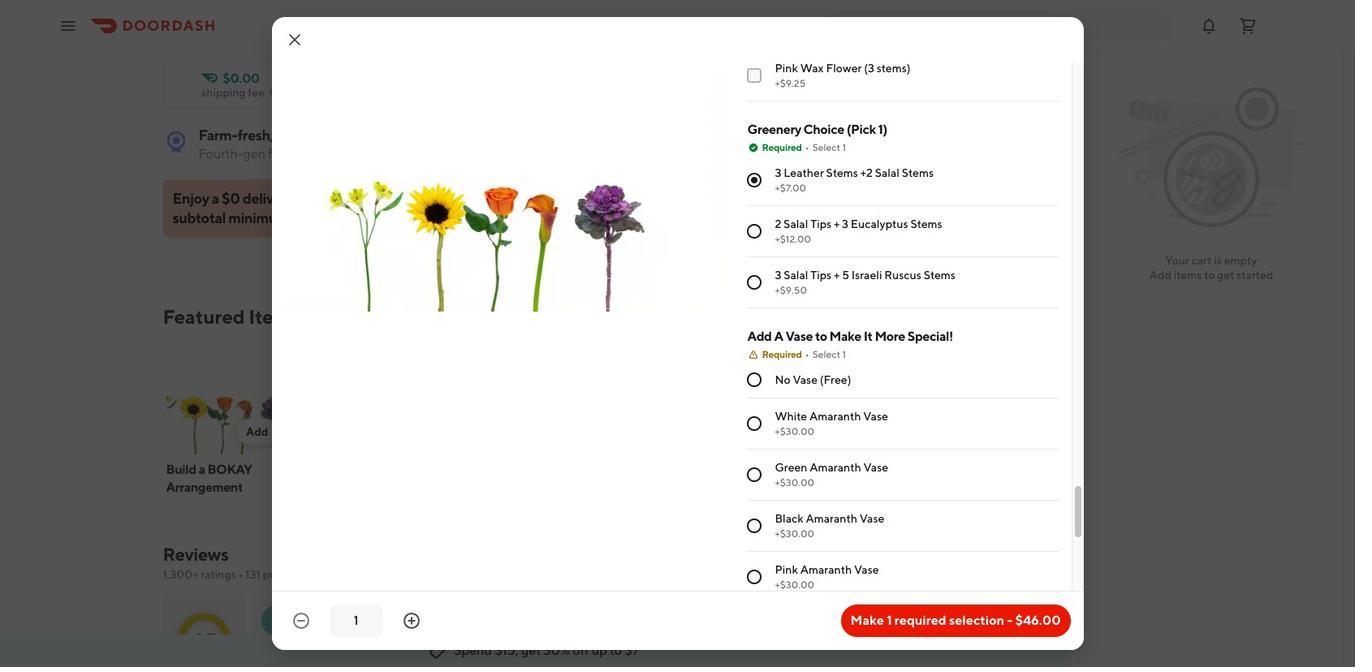 Task type: describe. For each thing, give the bounding box(es) containing it.
4.7
[[193, 630, 215, 648]]

a for enjoy
[[212, 190, 219, 207]]

amaranth for black amaranth vase +$30.00
[[806, 512, 858, 525]]

gift, florist
[[246, 30, 304, 43]]

• select 1 for vase
[[805, 348, 846, 361]]

add inside group
[[748, 329, 772, 344]]

previous image
[[865, 564, 878, 577]]

featured items heading
[[163, 304, 299, 330]]

greenery choice (pick 1)
[[748, 122, 888, 137]]

salal for 2 salal tips + 3 eucalyptus stems
[[784, 218, 808, 231]]

items
[[249, 305, 299, 328]]

$15,
[[495, 643, 519, 659]]

order,
[[398, 190, 435, 207]]

roses
[[885, 462, 919, 478]]

your cart is empty add items to get started
[[1150, 254, 1274, 282]]

empty
[[1224, 254, 1258, 267]]

$0
[[222, 190, 240, 207]]

items
[[1174, 269, 1202, 282]]

+$7.00
[[775, 182, 806, 194]]

+$12.00
[[775, 233, 811, 245]]

israeli
[[852, 269, 882, 282]]

to inside group
[[815, 329, 827, 344]]

• inside reviews 1,300+ ratings • 131 public reviews
[[238, 568, 243, 581]]

add a vase to make it more special! group
[[748, 328, 1059, 668]]

3 for salal
[[775, 269, 782, 282]]

stems inside 3 salal tips + 5 israeli ruscus stems +$9.50
[[924, 269, 956, 282]]

flower
[[826, 62, 862, 75]]

required for a
[[762, 348, 802, 361]]

vase for green amaranth vase +$30.00
[[864, 461, 889, 474]]

tips for 5
[[811, 269, 832, 282]]

leather
[[784, 166, 824, 179]]

pink wax flower (3 stems) +$9.25
[[775, 62, 911, 89]]

+$30.00 for green
[[775, 477, 815, 489]]

0 vertical spatial fee
[[248, 86, 265, 99]]

close image
[[285, 30, 304, 50]]

vase for white amaranth vase
[[679, 480, 707, 495]]

cart
[[1192, 254, 1212, 267]]

+$9.50
[[775, 284, 807, 296]]

handcrafted
[[276, 127, 355, 144]]

add inside the your cart is empty add items to get started
[[1150, 269, 1172, 282]]

enjoy a $0 delivery fee on your first order, $5 subtotal minimum required.
[[173, 190, 455, 227]]

saved button
[[842, 70, 917, 96]]

greenery
[[748, 122, 801, 137]]

$7
[[625, 643, 639, 659]]

tanya
[[298, 613, 332, 629]]

notification bell image
[[1200, 16, 1219, 35]]

add a vase to make it more special!
[[748, 329, 953, 344]]

1 for (pick
[[843, 141, 846, 153]]

50 ruby red roses image
[[808, 339, 929, 455]]

salal inside 3 leather stems +2  salal stems +$7.00
[[875, 166, 900, 179]]

up
[[592, 643, 607, 659]]

white amaranth vase image
[[679, 339, 801, 455]]

selection
[[949, 613, 1005, 629]]

order for 10/24/21
[[680, 644, 707, 656]]

9/27/21
[[843, 644, 877, 656]]

(free)
[[820, 374, 851, 387]]

add review
[[768, 564, 832, 577]]

to for get
[[1205, 269, 1215, 282]]

fresh,
[[238, 127, 274, 144]]

black
[[775, 512, 804, 525]]

add up green in the bottom right of the page
[[759, 426, 782, 439]]

stems)
[[877, 62, 911, 75]]

build a bokay arrangement
[[166, 462, 252, 495]]

$0.00
[[223, 71, 260, 86]]

$5
[[438, 190, 455, 207]]

ratings
[[201, 568, 236, 581]]

doordash for 9/27/21
[[885, 644, 929, 656]]

spend $15, get 30% off up to $7
[[454, 643, 639, 659]]

featured
[[303, 146, 353, 162]]

131
[[245, 568, 261, 581]]

select for vase
[[813, 348, 841, 361]]

• select 1 for (pick
[[805, 141, 846, 153]]

saved
[[874, 76, 907, 89]]

build
[[166, 462, 196, 478]]

subtotal
[[173, 210, 226, 227]]

black amaranth vase +$30.00
[[775, 512, 885, 540]]

reviews 1,300+ ratings • 131 public reviews
[[163, 544, 336, 581]]

red
[[859, 462, 883, 478]]

gen
[[243, 146, 266, 162]]

-
[[1007, 613, 1013, 629]]

1,300+
[[163, 568, 199, 581]]

white amaranth vase +$30.00
[[775, 410, 888, 438]]

5
[[842, 269, 849, 282]]

add inside add review button
[[768, 564, 791, 577]]

stems inside 2 salal tips + 3 eucalyptus stems +$12.00
[[911, 218, 943, 231]]

farm-fresh, handcrafted flowers fourth-gen florist featured by marketwatch and morningstar.
[[199, 127, 552, 162]]

(pick
[[847, 122, 876, 137]]

bokay
[[207, 462, 252, 478]]

1)
[[878, 122, 888, 137]]

(3
[[864, 62, 875, 75]]

your
[[1166, 254, 1190, 267]]

2 salal tips + 3 eucalyptus stems +$12.00
[[775, 218, 943, 245]]

farm-
[[199, 127, 238, 144]]

stems left '+2'
[[826, 166, 858, 179]]

o
[[334, 613, 345, 629]]

add up bokay
[[246, 426, 268, 439]]

white amaranth vase
[[679, 462, 775, 495]]

marketwatch
[[372, 146, 452, 162]]

none radio inside the add a vase to make it more special! group
[[748, 570, 762, 585]]

+$30.00 for white
[[775, 426, 815, 438]]

stems right '+2'
[[902, 166, 934, 179]]

ruby
[[827, 462, 857, 478]]

• inside "greenery choice (pick 1)" group
[[805, 141, 809, 153]]

arrangement
[[166, 480, 243, 495]]

2/16/22
[[329, 644, 364, 656]]

featured items
[[163, 305, 299, 328]]

No Vase (Free) radio
[[748, 373, 762, 387]]

required.
[[292, 210, 350, 227]]

public
[[263, 568, 295, 581]]

50 ruby red roses $110.00
[[808, 462, 919, 497]]

your
[[339, 190, 367, 207]]

greenery choice (pick 1) group
[[748, 121, 1059, 309]]

0 horizontal spatial get
[[521, 643, 541, 659]]

started
[[1237, 269, 1274, 282]]

make inside button
[[851, 613, 884, 629]]

doordash for 2/16/22
[[372, 644, 417, 656]]



Task type: locate. For each thing, give the bounding box(es) containing it.
+$30.00 up green in the bottom right of the page
[[775, 426, 815, 438]]

0 items, open order cart image
[[1239, 16, 1258, 35]]

fee inside enjoy a $0 delivery fee on your first order, $5 subtotal minimum required.
[[296, 190, 317, 207]]

1 horizontal spatial get
[[1217, 269, 1235, 282]]

3 up +$9.50
[[775, 269, 782, 282]]

2 add button from the left
[[750, 419, 791, 445]]

1 pink from the top
[[775, 62, 798, 75]]

3
[[775, 166, 782, 179], [842, 218, 849, 231], [775, 269, 782, 282]]

0 vertical spatial • select 1
[[805, 141, 846, 153]]

$110.00
[[808, 484, 850, 497]]

• doordash order
[[366, 644, 445, 656], [628, 644, 707, 656], [879, 644, 958, 656]]

white
[[775, 410, 807, 423], [679, 462, 715, 478]]

white inside white amaranth vase
[[679, 462, 715, 478]]

• left 131
[[238, 568, 243, 581]]

to left $7
[[610, 643, 622, 659]]

make up the 9/27/21 at right bottom
[[851, 613, 884, 629]]

1 horizontal spatial to
[[815, 329, 827, 344]]

vase for black amaranth vase +$30.00
[[860, 512, 885, 525]]

a left $0
[[212, 190, 219, 207]]

off
[[573, 643, 589, 659]]

1 down the add a vase to make it more special! at the right of the page
[[843, 348, 846, 361]]

Current quantity is 1 number field
[[340, 612, 372, 630]]

2 horizontal spatial to
[[1205, 269, 1215, 282]]

amaranth inside white amaranth vase
[[718, 462, 775, 478]]

add button
[[236, 419, 278, 445], [750, 419, 791, 445]]

select up the (free)
[[813, 348, 841, 361]]

None checkbox
[[748, 68, 762, 83]]

2 horizontal spatial order
[[931, 644, 958, 656]]

3 inside 3 salal tips + 5 israeli ruscus stems +$9.50
[[775, 269, 782, 282]]

a
[[212, 190, 219, 207], [199, 462, 205, 478]]

a for build
[[199, 462, 205, 478]]

amaranth inside black amaranth vase +$30.00
[[806, 512, 858, 525]]

tips for 3
[[811, 218, 832, 231]]

vase for white amaranth vase +$30.00
[[864, 410, 888, 423]]

required inside the add a vase to make it more special! group
[[762, 348, 802, 361]]

add review button
[[759, 557, 842, 583]]

vase inside pink amaranth vase +$30.00
[[854, 564, 879, 577]]

order right $7
[[680, 644, 707, 656]]

2 tips from the top
[[811, 269, 832, 282]]

1 vertical spatial 3
[[842, 218, 849, 231]]

+2
[[861, 166, 873, 179]]

1 horizontal spatial • doordash order
[[628, 644, 707, 656]]

no
[[775, 374, 791, 387]]

• select 1
[[805, 141, 846, 153], [805, 348, 846, 361]]

it
[[864, 329, 873, 344]]

3 inside 2 salal tips + 3 eucalyptus stems +$12.00
[[842, 218, 849, 231]]

required down greenery
[[762, 141, 802, 153]]

2 doordash from the left
[[634, 644, 678, 656]]

None radio
[[748, 570, 762, 585]]

+$30.00
[[775, 426, 815, 438], [775, 477, 815, 489], [775, 528, 815, 540], [775, 579, 815, 591]]

get right $15,
[[521, 643, 541, 659]]

• doordash order down required
[[879, 644, 958, 656]]

2 +$30.00 from the top
[[775, 477, 815, 489]]

1 vertical spatial 1
[[843, 348, 846, 361]]

2 vertical spatial 3
[[775, 269, 782, 282]]

fee right shipping
[[248, 86, 265, 99]]

white inside 'white amaranth vase +$30.00'
[[775, 410, 807, 423]]

select for (pick
[[813, 141, 841, 153]]

+ inside 2 salal tips + 3 eucalyptus stems +$12.00
[[834, 218, 840, 231]]

amaranth inside pink amaranth vase +$30.00
[[801, 564, 852, 577]]

1 inside button
[[887, 613, 892, 629]]

1 vertical spatial +
[[834, 269, 840, 282]]

amaranth inside 'white amaranth vase +$30.00'
[[810, 410, 861, 423]]

0 horizontal spatial fee
[[248, 86, 265, 99]]

stems right the ruscus
[[924, 269, 956, 282]]

• doordash order for 10/24/21
[[628, 644, 707, 656]]

vase for pink amaranth vase +$30.00
[[854, 564, 879, 577]]

+$30.00 inside 'white amaranth vase +$30.00'
[[775, 426, 815, 438]]

1 • doordash order from the left
[[366, 644, 445, 656]]

doordash down increase quantity by 1 icon
[[372, 644, 417, 656]]

reviews
[[163, 544, 228, 565]]

0 vertical spatial select
[[813, 141, 841, 153]]

2 vertical spatial 1
[[887, 613, 892, 629]]

salal
[[875, 166, 900, 179], [784, 218, 808, 231], [784, 269, 808, 282]]

1 vertical spatial get
[[521, 643, 541, 659]]

vase inside 'white amaranth vase +$30.00'
[[864, 410, 888, 423]]

by
[[355, 146, 370, 162]]

+$30.00 for black
[[775, 528, 815, 540]]

flowers
[[358, 127, 405, 144]]

dialog
[[272, 0, 1084, 668]]

decrease quantity by 1 image
[[291, 612, 311, 631]]

required
[[895, 613, 947, 629]]

fee
[[248, 86, 265, 99], [296, 190, 317, 207]]

1 vertical spatial select
[[813, 348, 841, 361]]

1 vertical spatial • select 1
[[805, 348, 846, 361]]

review
[[793, 564, 832, 577]]

3 salal tips + 5 israeli ruscus stems +$9.50
[[775, 269, 956, 296]]

50
[[808, 462, 824, 478]]

select inside the add a vase to make it more special! group
[[813, 348, 841, 361]]

1 doordash from the left
[[372, 644, 417, 656]]

• up no vase (free)
[[805, 348, 809, 361]]

doordash right 10/24/21
[[634, 644, 678, 656]]

build a bokay arrangement image
[[166, 339, 288, 455]]

2 horizontal spatial • doordash order
[[879, 644, 958, 656]]

0 vertical spatial required
[[762, 141, 802, 153]]

1 select from the top
[[813, 141, 841, 153]]

enjoy
[[173, 190, 209, 207]]

+$30.00 for pink
[[775, 579, 815, 591]]

0 horizontal spatial white
[[679, 462, 715, 478]]

• right the 9/27/21 at right bottom
[[879, 644, 883, 656]]

make 1 required selection - $46.00 button
[[841, 605, 1071, 638]]

order down the make 1 required selection - $46.00 button
[[931, 644, 958, 656]]

+ left eucalyptus
[[834, 218, 840, 231]]

morningstar.
[[479, 146, 552, 162]]

order for 9/27/21
[[931, 644, 958, 656]]

3 • doordash order from the left
[[879, 644, 958, 656]]

1 down choice
[[843, 141, 846, 153]]

make left it at the right of page
[[830, 329, 862, 344]]

amaranth for white amaranth vase +$30.00
[[810, 410, 861, 423]]

vase inside black amaranth vase +$30.00
[[860, 512, 885, 525]]

2 pink from the top
[[775, 564, 798, 577]]

vase inside white amaranth vase
[[679, 480, 707, 495]]

tips left 5
[[811, 269, 832, 282]]

amaranth for green amaranth vase +$30.00
[[810, 461, 862, 474]]

0 vertical spatial to
[[1205, 269, 1215, 282]]

tips
[[811, 218, 832, 231], [811, 269, 832, 282]]

3 +$30.00 from the top
[[775, 528, 815, 540]]

more
[[875, 329, 906, 344]]

increase quantity by 1 image
[[402, 612, 421, 631]]

0 horizontal spatial to
[[610, 643, 622, 659]]

add down the your
[[1150, 269, 1172, 282]]

• doordash order for 9/27/21
[[879, 644, 958, 656]]

a up arrangement
[[199, 462, 205, 478]]

tanya o
[[298, 613, 345, 629]]

pink for pink amaranth vase
[[775, 564, 798, 577]]

s
[[859, 613, 867, 629]]

+
[[834, 218, 840, 231], [834, 269, 840, 282]]

pink down black
[[775, 564, 798, 577]]

amaranth inside green amaranth vase +$30.00
[[810, 461, 862, 474]]

None radio
[[748, 173, 762, 188], [748, 224, 762, 239], [748, 275, 762, 290], [748, 417, 762, 431], [748, 468, 762, 482], [748, 519, 762, 534], [748, 173, 762, 188], [748, 224, 762, 239], [748, 275, 762, 290], [748, 417, 762, 431], [748, 468, 762, 482], [748, 519, 762, 534]]

0 vertical spatial white
[[775, 410, 807, 423]]

+$30.00 inside green amaranth vase +$30.00
[[775, 477, 815, 489]]

+$30.00 down add review
[[775, 579, 815, 591]]

fee left on
[[296, 190, 317, 207]]

1 vertical spatial white
[[679, 462, 715, 478]]

0 vertical spatial a
[[212, 190, 219, 207]]

dashpass
[[181, 30, 231, 43]]

2 horizontal spatial doordash
[[885, 644, 929, 656]]

vase for add a vase to make it more special!
[[786, 329, 813, 344]]

special!
[[908, 329, 953, 344]]

3 for leather
[[775, 166, 782, 179]]

doordash down required
[[885, 644, 929, 656]]

vase inside green amaranth vase +$30.00
[[864, 461, 889, 474]]

2 vertical spatial salal
[[784, 269, 808, 282]]

3 inside 3 leather stems +2  salal stems +$7.00
[[775, 166, 782, 179]]

salal right '+2'
[[875, 166, 900, 179]]

0 vertical spatial pink
[[775, 62, 798, 75]]

0 vertical spatial tips
[[811, 218, 832, 231]]

2 vertical spatial to
[[610, 643, 622, 659]]

0 horizontal spatial order
[[419, 644, 445, 656]]

to for $7
[[610, 643, 622, 659]]

1 horizontal spatial fee
[[296, 190, 317, 207]]

to inside the your cart is empty add items to get started
[[1205, 269, 1215, 282]]

1 tips from the top
[[811, 218, 832, 231]]

fourth-
[[199, 146, 243, 162]]

1 for vase
[[843, 348, 846, 361]]

minimum
[[228, 210, 289, 227]]

doordash for 10/24/21
[[634, 644, 678, 656]]

add button up bokay
[[236, 419, 278, 445]]

+$30.00 down green in the bottom right of the page
[[775, 477, 815, 489]]

a inside enjoy a $0 delivery fee on your first order, $5 subtotal minimum required.
[[212, 190, 219, 207]]

• right 10/24/21
[[628, 644, 632, 656]]

3 up +$7.00
[[775, 166, 782, 179]]

green
[[775, 461, 808, 474]]

add button for build a bokay arrangement
[[236, 419, 278, 445]]

white for white amaranth vase
[[679, 462, 715, 478]]

add left review
[[768, 564, 791, 577]]

gift,
[[246, 30, 269, 43]]

• inside the add a vase to make it more special! group
[[805, 348, 809, 361]]

vase
[[786, 329, 813, 344], [793, 374, 818, 387], [864, 410, 888, 423], [864, 461, 889, 474], [679, 480, 707, 495], [860, 512, 885, 525], [854, 564, 879, 577]]

2 • doordash order from the left
[[628, 644, 707, 656]]

order
[[419, 644, 445, 656], [680, 644, 707, 656], [931, 644, 958, 656]]

1 + from the top
[[834, 218, 840, 231]]

•
[[805, 141, 809, 153], [805, 348, 809, 361], [238, 568, 243, 581], [366, 644, 370, 656], [628, 644, 632, 656], [879, 644, 883, 656]]

1 +$30.00 from the top
[[775, 426, 815, 438]]

1 add button from the left
[[236, 419, 278, 445]]

amaranth down the (free)
[[810, 410, 861, 423]]

salal inside 3 salal tips + 5 israeli ruscus stems +$9.50
[[784, 269, 808, 282]]

• doordash order down increase quantity by 1 icon
[[366, 644, 445, 656]]

• select 1 up the (free)
[[805, 348, 846, 361]]

1 order from the left
[[419, 644, 445, 656]]

0 vertical spatial make
[[830, 329, 862, 344]]

required inside "greenery choice (pick 1)" group
[[762, 141, 802, 153]]

1 vertical spatial pink
[[775, 564, 798, 577]]

0 vertical spatial salal
[[875, 166, 900, 179]]

florist
[[271, 30, 304, 43]]

$46.00
[[1016, 613, 1061, 629]]

1 vertical spatial make
[[851, 613, 884, 629]]

andrew
[[812, 613, 857, 629]]

make inside group
[[830, 329, 862, 344]]

• right the 2/16/22
[[366, 644, 370, 656]]

dialog containing greenery choice (pick 1)
[[272, 0, 1084, 668]]

3 leather stems +2  salal stems +$7.00
[[775, 166, 934, 194]]

0 horizontal spatial • doordash order
[[366, 644, 445, 656]]

1 vertical spatial tips
[[811, 269, 832, 282]]

1 inside the add a vase to make it more special! group
[[843, 348, 846, 361]]

stems
[[826, 166, 858, 179], [902, 166, 934, 179], [911, 218, 943, 231], [924, 269, 956, 282]]

4 +$30.00 from the top
[[775, 579, 815, 591]]

0 vertical spatial 1
[[843, 141, 846, 153]]

pink inside pink amaranth vase +$30.00
[[775, 564, 798, 577]]

a inside build a bokay arrangement
[[199, 462, 205, 478]]

add button up green in the bottom right of the page
[[750, 419, 791, 445]]

0 vertical spatial 3
[[775, 166, 782, 179]]

1 horizontal spatial doordash
[[634, 644, 678, 656]]

pink
[[775, 62, 798, 75], [775, 564, 798, 577]]

shipping fee
[[202, 86, 265, 99]]

add button for white amaranth vase
[[750, 419, 791, 445]]

amaranth down black amaranth vase +$30.00
[[801, 564, 852, 577]]

amaranth down $110.00
[[806, 512, 858, 525]]

1 vertical spatial required
[[762, 348, 802, 361]]

required for choice
[[762, 141, 802, 153]]

salal up +$12.00
[[784, 218, 808, 231]]

+$9.25
[[775, 77, 806, 89]]

1 horizontal spatial order
[[680, 644, 707, 656]]

pink for pink wax flower (3 stems)
[[775, 62, 798, 75]]

amaranth for pink amaranth vase +$30.00
[[801, 564, 852, 577]]

delivery
[[243, 190, 294, 207]]

+$30.00 inside pink amaranth vase +$30.00
[[775, 579, 815, 591]]

2
[[775, 218, 782, 231]]

is
[[1214, 254, 1222, 267]]

reviews
[[297, 568, 336, 581]]

make 1 required selection - $46.00
[[851, 613, 1061, 629]]

3 order from the left
[[931, 644, 958, 656]]

0 vertical spatial get
[[1217, 269, 1235, 282]]

2 select from the top
[[813, 348, 841, 361]]

and
[[455, 146, 477, 162]]

required
[[762, 141, 802, 153], [762, 348, 802, 361]]

amaranth up $110.00
[[810, 461, 862, 474]]

tips inside 3 salal tips + 5 israeli ruscus stems +$9.50
[[811, 269, 832, 282]]

1 vertical spatial to
[[815, 329, 827, 344]]

• select 1 down choice
[[805, 141, 846, 153]]

stems right eucalyptus
[[911, 218, 943, 231]]

0 horizontal spatial doordash
[[372, 644, 417, 656]]

2 required from the top
[[762, 348, 802, 361]]

+$30.00 inside black amaranth vase +$30.00
[[775, 528, 815, 540]]

eucalyptus
[[851, 218, 908, 231]]

first
[[370, 190, 395, 207]]

choice
[[804, 122, 845, 137]]

+ inside 3 salal tips + 5 israeli ruscus stems +$9.50
[[834, 269, 840, 282]]

1 vertical spatial fee
[[296, 190, 317, 207]]

select inside "greenery choice (pick 1)" group
[[813, 141, 841, 153]]

order for 2/16/22
[[419, 644, 445, 656]]

ruscus
[[885, 269, 922, 282]]

1 vertical spatial salal
[[784, 218, 808, 231]]

+ left 5
[[834, 269, 840, 282]]

salal for 3 salal tips + 5 israeli ruscus stems
[[784, 269, 808, 282]]

1 right s
[[887, 613, 892, 629]]

1 required from the top
[[762, 141, 802, 153]]

shipping
[[202, 86, 246, 99]]

amaranth left green in the bottom right of the page
[[718, 462, 775, 478]]

+$30.00 down black
[[775, 528, 815, 540]]

required down a
[[762, 348, 802, 361]]

spend
[[454, 643, 492, 659]]

to down cart
[[1205, 269, 1215, 282]]

select down choice
[[813, 141, 841, 153]]

tips up +$12.00
[[811, 218, 832, 231]]

0 horizontal spatial add button
[[236, 419, 278, 445]]

1 inside group
[[843, 141, 846, 153]]

add left a
[[748, 329, 772, 344]]

1 vertical spatial a
[[199, 462, 205, 478]]

3 doordash from the left
[[885, 644, 929, 656]]

order down increase quantity by 1 icon
[[419, 644, 445, 656]]

salal inside 2 salal tips + 3 eucalyptus stems +$12.00
[[784, 218, 808, 231]]

get down is
[[1217, 269, 1235, 282]]

a
[[774, 329, 783, 344]]

1 horizontal spatial a
[[212, 190, 219, 207]]

2 + from the top
[[834, 269, 840, 282]]

open menu image
[[58, 16, 78, 35]]

0 vertical spatial +
[[834, 218, 840, 231]]

• down greenery choice (pick 1)
[[805, 141, 809, 153]]

• select 1 inside "greenery choice (pick 1)" group
[[805, 141, 846, 153]]

tips inside 2 salal tips + 3 eucalyptus stems +$12.00
[[811, 218, 832, 231]]

1 • select 1 from the top
[[805, 141, 846, 153]]

pink amaranth vase +$30.00
[[775, 564, 879, 591]]

white for white amaranth vase +$30.00
[[775, 410, 807, 423]]

2 • select 1 from the top
[[805, 348, 846, 361]]

pink inside pink wax flower (3 stems) +$9.25
[[775, 62, 798, 75]]

get inside the your cart is empty add items to get started
[[1217, 269, 1235, 282]]

1 horizontal spatial white
[[775, 410, 807, 423]]

• select 1 inside the add a vase to make it more special! group
[[805, 348, 846, 361]]

amaranth for white amaranth vase
[[718, 462, 775, 478]]

make
[[830, 329, 862, 344], [851, 613, 884, 629]]

salal up +$9.50
[[784, 269, 808, 282]]

to right a
[[815, 329, 827, 344]]

0 horizontal spatial a
[[199, 462, 205, 478]]

2 order from the left
[[680, 644, 707, 656]]

• doordash order right 10/24/21
[[628, 644, 707, 656]]

3 left eucalyptus
[[842, 218, 849, 231]]

pink up the +$9.25 in the right top of the page
[[775, 62, 798, 75]]

• doordash order for 2/16/22
[[366, 644, 445, 656]]

+ for 3
[[834, 218, 840, 231]]

10/24/21
[[586, 644, 626, 656]]

+ for 5
[[834, 269, 840, 282]]

1 horizontal spatial add button
[[750, 419, 791, 445]]



Task type: vqa. For each thing, say whether or not it's contained in the screenshot.
(3,500+)
no



